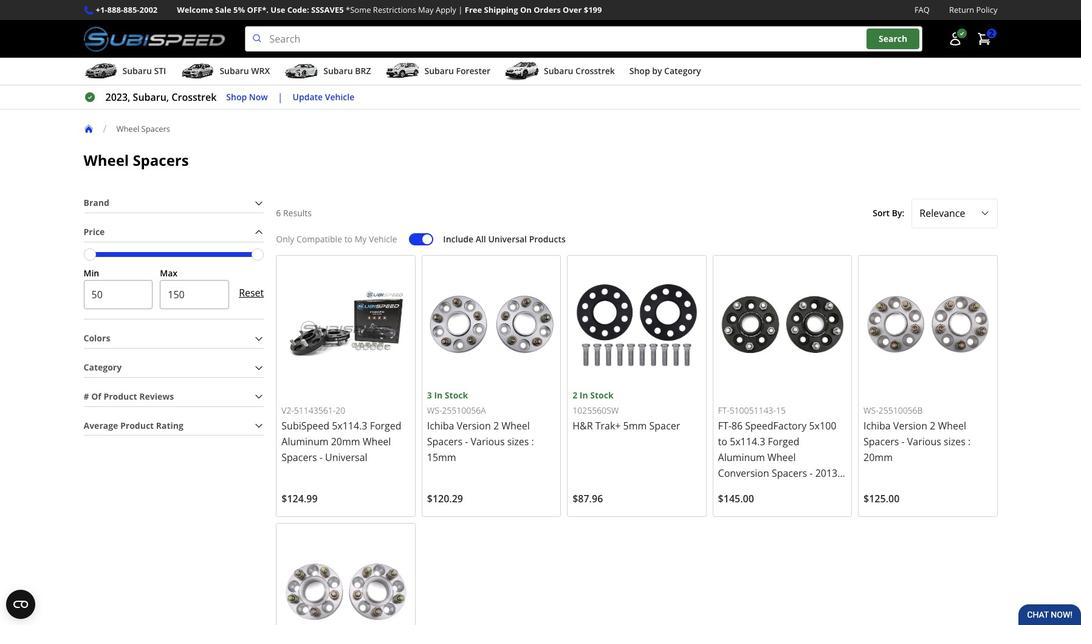 Task type: locate. For each thing, give the bounding box(es) containing it.
in inside the 2 in stock 1025560sw h&r trak+ 5mm spacer
[[580, 390, 588, 401]]

5 subaru from the left
[[544, 65, 573, 77]]

a subaru wrx thumbnail image image
[[181, 62, 215, 80]]

results
[[283, 207, 312, 219]]

spacers down 'wheel spacers' link
[[133, 150, 189, 170]]

2 stock from the left
[[590, 390, 614, 401]]

version down 25510056a
[[457, 419, 491, 433]]

1 horizontal spatial version
[[893, 419, 928, 433]]

subaru left sti
[[122, 65, 152, 77]]

1 ft- from the top
[[718, 405, 730, 416]]

$125.00
[[864, 492, 900, 506]]

0 horizontal spatial 5x114.3
[[332, 419, 367, 433]]

86 right $145.00
[[773, 483, 784, 496]]

/ right home image
[[103, 122, 107, 136]]

ft- down ft-510051143-15
[[718, 419, 732, 433]]

1 horizontal spatial :
[[968, 435, 971, 449]]

1 vertical spatial 86
[[773, 483, 784, 496]]

universal down 20
[[325, 451, 367, 464]]

1 horizontal spatial forged
[[768, 435, 800, 449]]

0 horizontal spatial aluminum
[[282, 435, 329, 449]]

sort by:
[[873, 207, 905, 219]]

to
[[344, 233, 353, 245], [718, 435, 728, 449]]

1 horizontal spatial in
[[580, 390, 588, 401]]

1 horizontal spatial 86
[[773, 483, 784, 496]]

0 horizontal spatial 86
[[732, 419, 743, 433]]

1 vertical spatial brz
[[746, 483, 764, 496]]

free
[[465, 4, 482, 15]]

s
[[732, 483, 738, 496]]

| right now
[[278, 91, 283, 104]]

0 vertical spatial 5x114.3
[[332, 419, 367, 433]]

2 horizontal spatial /
[[767, 483, 770, 496]]

products
[[529, 233, 566, 245]]

shop
[[630, 65, 650, 77], [226, 91, 247, 103]]

+1-888-885-2002 link
[[96, 4, 158, 16]]

ft-86 speedfactory 5x100 to 5x114.3 forged aluminum wheel conversion spacers - 2013+ fr-s / brz / 86 image
[[718, 260, 847, 389]]

apply
[[436, 4, 456, 15]]

1 horizontal spatial crosstrek
[[576, 65, 615, 77]]

0 horizontal spatial various
[[471, 435, 505, 449]]

subaru inside "dropdown button"
[[544, 65, 573, 77]]

2 inside 3 in stock ws-25510056a ichiba version 2 wheel spacers - various sizes : 15mm
[[493, 419, 499, 433]]

1 vertical spatial crosstrek
[[172, 91, 217, 104]]

subispeed 5x114.3 forged aluminum 20mm wheel spacers - universal image
[[282, 260, 410, 389]]

1 ichiba from the left
[[427, 419, 454, 433]]

version inside 3 in stock ws-25510056a ichiba version 2 wheel spacers - various sizes : 15mm
[[457, 419, 491, 433]]

in up 1025560sw
[[580, 390, 588, 401]]

0 horizontal spatial /
[[103, 122, 107, 136]]

: inside 3 in stock ws-25510056a ichiba version 2 wheel spacers - various sizes : 15mm
[[532, 435, 534, 449]]

may
[[418, 4, 434, 15]]

universal inside subispeed 5x114.3 forged aluminum 20mm wheel spacers - universal
[[325, 451, 367, 464]]

brz inside dropdown button
[[355, 65, 371, 77]]

subaru left forester
[[425, 65, 454, 77]]

product
[[104, 391, 137, 402], [120, 420, 154, 431]]

1 horizontal spatial universal
[[488, 233, 527, 245]]

20mm
[[331, 435, 360, 449], [864, 451, 893, 464]]

brz left a subaru forester thumbnail image
[[355, 65, 371, 77]]

brz down conversion
[[746, 483, 764, 496]]

vehicle down subaru brz
[[325, 91, 355, 103]]

0 vertical spatial shop
[[630, 65, 650, 77]]

2 ft- from the top
[[718, 419, 732, 433]]

universal right "all"
[[488, 233, 527, 245]]

stock for h&r
[[590, 390, 614, 401]]

subaru crosstrek button
[[505, 60, 615, 85]]

include all universal products
[[443, 233, 566, 245]]

in for 25510056a
[[434, 390, 443, 401]]

0 horizontal spatial ws-
[[427, 405, 442, 416]]

15
[[776, 405, 786, 416]]

1 vertical spatial product
[[120, 420, 154, 431]]

$124.99
[[282, 492, 318, 506]]

0 vertical spatial 20mm
[[331, 435, 360, 449]]

wheel spacers link
[[116, 123, 180, 134]]

aluminum up conversion
[[718, 451, 765, 464]]

forged inside subispeed 5x114.3 forged aluminum 20mm wheel spacers - universal
[[370, 419, 401, 433]]

include
[[443, 233, 474, 245]]

0 vertical spatial forged
[[370, 419, 401, 433]]

shop left now
[[226, 91, 247, 103]]

0 horizontal spatial shop
[[226, 91, 247, 103]]

in for h&r
[[580, 390, 588, 401]]

1 ws- from the left
[[427, 405, 442, 416]]

subaru for subaru forester
[[425, 65, 454, 77]]

1 horizontal spatial brz
[[746, 483, 764, 496]]

ft- left 15
[[718, 405, 730, 416]]

0 horizontal spatial sizes
[[507, 435, 529, 449]]

reset button
[[239, 279, 264, 308]]

510051143-
[[730, 405, 776, 416]]

1 vertical spatial universal
[[325, 451, 367, 464]]

category
[[84, 362, 122, 373]]

0 horizontal spatial universal
[[325, 451, 367, 464]]

#
[[84, 391, 89, 402]]

20mm inside subispeed 5x114.3 forged aluminum 20mm wheel spacers - universal
[[331, 435, 360, 449]]

a subaru brz thumbnail image image
[[285, 62, 319, 80]]

- inside ft-86 speedfactory 5x100 to 5x114.3 forged aluminum wheel conversion spacers - 2013+ fr-s / brz / 86
[[810, 467, 813, 480]]

ws- inside 3 in stock ws-25510056a ichiba version 2 wheel spacers - various sizes : 15mm
[[427, 405, 442, 416]]

ws- up ichiba version 2 wheel spacers - various sizes : 20mm
[[864, 405, 879, 416]]

0 horizontal spatial :
[[532, 435, 534, 449]]

a subaru forester thumbnail image image
[[386, 62, 420, 80]]

ichiba down the ws-25510056b at the bottom
[[864, 419, 891, 433]]

- down 25510056a
[[465, 435, 468, 449]]

of
[[91, 391, 101, 402]]

in right 3
[[434, 390, 443, 401]]

wheel
[[116, 123, 139, 134], [84, 150, 129, 170], [502, 419, 530, 433], [938, 419, 966, 433], [363, 435, 391, 449], [768, 451, 796, 464]]

- down subispeed
[[320, 451, 323, 464]]

brz
[[355, 65, 371, 77], [746, 483, 764, 496]]

2013+
[[815, 467, 843, 480]]

0 vertical spatial ft-
[[718, 405, 730, 416]]

maximum slider
[[252, 248, 264, 261]]

shop inside 'shop by category' dropdown button
[[630, 65, 650, 77]]

/ right s
[[740, 483, 744, 496]]

1 horizontal spatial 5x114.3
[[730, 435, 766, 449]]

home image
[[84, 124, 93, 134]]

sort
[[873, 207, 890, 219]]

sizes inside 3 in stock ws-25510056a ichiba version 2 wheel spacers - various sizes : 15mm
[[507, 435, 529, 449]]

0 horizontal spatial brz
[[355, 65, 371, 77]]

ft-86 speedfactory 5x100 to 5x114.3 forged aluminum wheel conversion spacers - 2013+ fr-s / brz / 86
[[718, 419, 843, 496]]

/ down conversion
[[767, 483, 770, 496]]

- down 25510056b
[[902, 435, 905, 449]]

1 horizontal spatial stock
[[590, 390, 614, 401]]

to left my
[[344, 233, 353, 245]]

aluminum inside subispeed 5x114.3 forged aluminum 20mm wheel spacers - universal
[[282, 435, 329, 449]]

2 in from the left
[[580, 390, 588, 401]]

wheel inside 3 in stock ws-25510056a ichiba version 2 wheel spacers - various sizes : 15mm
[[502, 419, 530, 433]]

1 horizontal spatial various
[[907, 435, 941, 449]]

0 horizontal spatial stock
[[445, 390, 468, 401]]

aluminum
[[282, 435, 329, 449], [718, 451, 765, 464]]

vehicle inside button
[[325, 91, 355, 103]]

spacers inside 3 in stock ws-25510056a ichiba version 2 wheel spacers - various sizes : 15mm
[[427, 435, 463, 449]]

2002
[[139, 4, 158, 15]]

min
[[84, 267, 99, 279]]

spacers down the ws-25510056b at the bottom
[[864, 435, 899, 449]]

aluminum down subispeed
[[282, 435, 329, 449]]

shop left by
[[630, 65, 650, 77]]

2 version from the left
[[893, 419, 928, 433]]

policy
[[976, 4, 998, 15]]

restrictions
[[373, 4, 416, 15]]

2 subaru from the left
[[220, 65, 249, 77]]

0 horizontal spatial version
[[457, 419, 491, 433]]

86 down ft-510051143-15
[[732, 419, 743, 433]]

1 horizontal spatial 20mm
[[864, 451, 893, 464]]

0 vertical spatial brz
[[355, 65, 371, 77]]

0 horizontal spatial in
[[434, 390, 443, 401]]

1 vertical spatial forged
[[768, 435, 800, 449]]

0 vertical spatial crosstrek
[[576, 65, 615, 77]]

1 sizes from the left
[[507, 435, 529, 449]]

1 horizontal spatial ichiba
[[864, 419, 891, 433]]

1 horizontal spatial to
[[718, 435, 728, 449]]

vehicle right my
[[369, 233, 397, 245]]

faq link
[[915, 4, 930, 16]]

1 : from the left
[[532, 435, 534, 449]]

:
[[532, 435, 534, 449], [968, 435, 971, 449]]

ichiba down 25510056a
[[427, 419, 454, 433]]

0 horizontal spatial to
[[344, 233, 353, 245]]

- inside 3 in stock ws-25510056a ichiba version 2 wheel spacers - various sizes : 15mm
[[465, 435, 468, 449]]

1 in from the left
[[434, 390, 443, 401]]

use
[[271, 4, 285, 15]]

subaru right a subaru crosstrek thumbnail image
[[544, 65, 573, 77]]

update vehicle
[[293, 91, 355, 103]]

1 version from the left
[[457, 419, 491, 433]]

1 horizontal spatial aluminum
[[718, 451, 765, 464]]

1 vertical spatial 20mm
[[864, 451, 893, 464]]

sizes
[[507, 435, 529, 449], [944, 435, 966, 449]]

colors button
[[84, 330, 264, 348]]

on
[[520, 4, 532, 15]]

: inside ichiba version 2 wheel spacers - various sizes : 20mm
[[968, 435, 971, 449]]

wheel inside ft-86 speedfactory 5x100 to 5x114.3 forged aluminum wheel conversion spacers - 2013+ fr-s / brz / 86
[[768, 451, 796, 464]]

5x114.3 down 20
[[332, 419, 367, 433]]

2 : from the left
[[968, 435, 971, 449]]

button image
[[948, 32, 962, 46]]

1 vertical spatial |
[[278, 91, 283, 104]]

various down 25510056b
[[907, 435, 941, 449]]

Min text field
[[84, 280, 153, 310]]

sssave5
[[311, 4, 344, 15]]

code:
[[287, 4, 309, 15]]

-
[[465, 435, 468, 449], [902, 435, 905, 449], [320, 451, 323, 464], [810, 467, 813, 480]]

0 horizontal spatial vehicle
[[325, 91, 355, 103]]

1 vertical spatial ft-
[[718, 419, 732, 433]]

spacer
[[649, 419, 680, 433]]

average product rating button
[[84, 417, 264, 435]]

category
[[664, 65, 701, 77]]

4 subaru from the left
[[425, 65, 454, 77]]

1 horizontal spatial ws-
[[864, 405, 879, 416]]

2 inside button
[[989, 28, 994, 39]]

ichiba
[[427, 419, 454, 433], [864, 419, 891, 433]]

20mm up $125.00
[[864, 451, 893, 464]]

0 horizontal spatial forged
[[370, 419, 401, 433]]

spacers inside ft-86 speedfactory 5x100 to 5x114.3 forged aluminum wheel conversion spacers - 2013+ fr-s / brz / 86
[[772, 467, 807, 480]]

ichiba version 2 wheel spacers - various sizes : 20mm
[[864, 419, 971, 464]]

15mm
[[427, 451, 456, 464]]

stock up 25510056a
[[445, 390, 468, 401]]

various
[[471, 435, 505, 449], [907, 435, 941, 449]]

return
[[949, 4, 974, 15]]

1 horizontal spatial shop
[[630, 65, 650, 77]]

spacers down subaru,
[[141, 123, 170, 134]]

crosstrek down the a subaru wrx thumbnail image in the left top of the page
[[172, 91, 217, 104]]

product down # of product reviews
[[120, 420, 154, 431]]

1 horizontal spatial |
[[458, 4, 463, 15]]

5x114.3 down ft-510051143-15
[[730, 435, 766, 449]]

$145.00
[[718, 492, 754, 506]]

20mm down 20
[[331, 435, 360, 449]]

2 inside the 2 in stock 1025560sw h&r trak+ 5mm spacer
[[573, 390, 578, 401]]

subaru up the update vehicle
[[324, 65, 353, 77]]

2 various from the left
[[907, 435, 941, 449]]

1 horizontal spatial sizes
[[944, 435, 966, 449]]

1 various from the left
[[471, 435, 505, 449]]

1 vertical spatial aluminum
[[718, 451, 765, 464]]

to up conversion
[[718, 435, 728, 449]]

h&r
[[573, 419, 593, 433]]

5x114.3
[[332, 419, 367, 433], [730, 435, 766, 449]]

ft- inside ft-86 speedfactory 5x100 to 5x114.3 forged aluminum wheel conversion spacers - 2013+ fr-s / brz / 86
[[718, 419, 732, 433]]

1 stock from the left
[[445, 390, 468, 401]]

2 ichiba from the left
[[864, 419, 891, 433]]

ws- down 3
[[427, 405, 442, 416]]

ichiba version 2 wheel spacers - various sizes : 15mm image
[[427, 260, 556, 389]]

0 vertical spatial vehicle
[[325, 91, 355, 103]]

0 vertical spatial aluminum
[[282, 435, 329, 449]]

3 subaru from the left
[[324, 65, 353, 77]]

product right of
[[104, 391, 137, 402]]

0 horizontal spatial ichiba
[[427, 419, 454, 433]]

crosstrek down search input field
[[576, 65, 615, 77]]

2
[[989, 28, 994, 39], [573, 390, 578, 401], [493, 419, 499, 433], [930, 419, 936, 433]]

my
[[355, 233, 367, 245]]

spacers up the 15mm at bottom left
[[427, 435, 463, 449]]

*some restrictions may apply | free shipping on orders over $199
[[346, 4, 602, 15]]

subaru for subaru brz
[[324, 65, 353, 77]]

stock inside 3 in stock ws-25510056a ichiba version 2 wheel spacers - various sizes : 15mm
[[445, 390, 468, 401]]

0 horizontal spatial crosstrek
[[172, 91, 217, 104]]

version down 25510056b
[[893, 419, 928, 433]]

stock up 1025560sw
[[590, 390, 614, 401]]

| left "free"
[[458, 4, 463, 15]]

# of product reviews button
[[84, 388, 264, 406]]

0 vertical spatial 86
[[732, 419, 743, 433]]

spacers down subispeed
[[282, 451, 317, 464]]

in inside 3 in stock ws-25510056a ichiba version 2 wheel spacers - various sizes : 15mm
[[434, 390, 443, 401]]

6 results
[[276, 207, 312, 219]]

brand button
[[84, 194, 264, 213]]

ichiba inside 3 in stock ws-25510056a ichiba version 2 wheel spacers - various sizes : 15mm
[[427, 419, 454, 433]]

0 horizontal spatial 20mm
[[331, 435, 360, 449]]

1 subaru from the left
[[122, 65, 152, 77]]

1 vertical spatial shop
[[226, 91, 247, 103]]

wheel spacers down subaru,
[[116, 123, 170, 134]]

brand
[[84, 197, 109, 209]]

2 sizes from the left
[[944, 435, 966, 449]]

shop inside the "shop now" link
[[226, 91, 247, 103]]

1 vertical spatial 5x114.3
[[730, 435, 766, 449]]

- inside subispeed 5x114.3 forged aluminum 20mm wheel spacers - universal
[[320, 451, 323, 464]]

stock inside the 2 in stock 1025560sw h&r trak+ 5mm spacer
[[590, 390, 614, 401]]

shop now
[[226, 91, 268, 103]]

wheel spacers down 'wheel spacers' link
[[84, 150, 189, 170]]

various down 25510056a
[[471, 435, 505, 449]]

0 vertical spatial to
[[344, 233, 353, 245]]

universal
[[488, 233, 527, 245], [325, 451, 367, 464]]

spacers left 2013+
[[772, 467, 807, 480]]

- left 2013+
[[810, 467, 813, 480]]

1 vertical spatial vehicle
[[369, 233, 397, 245]]

in
[[434, 390, 443, 401], [580, 390, 588, 401]]

2 ws- from the left
[[864, 405, 879, 416]]

vehicle
[[325, 91, 355, 103], [369, 233, 397, 245]]

1 vertical spatial to
[[718, 435, 728, 449]]

Max text field
[[160, 280, 229, 310]]

subaru left wrx
[[220, 65, 249, 77]]



Task type: describe. For each thing, give the bounding box(es) containing it.
20mm inside ichiba version 2 wheel spacers - various sizes : 20mm
[[864, 451, 893, 464]]

over
[[563, 4, 582, 15]]

price button
[[84, 223, 264, 242]]

subaru sti button
[[84, 60, 166, 85]]

search button
[[867, 29, 920, 49]]

shop for shop by category
[[630, 65, 650, 77]]

25510056b
[[879, 405, 923, 416]]

2023,
[[105, 91, 130, 104]]

0 vertical spatial product
[[104, 391, 137, 402]]

shipping
[[484, 4, 518, 15]]

reset
[[239, 287, 264, 300]]

h&r trak+ 5mm spacer image
[[573, 260, 701, 389]]

fr-
[[718, 483, 732, 496]]

ft-510051143-15
[[718, 405, 786, 416]]

max
[[160, 267, 178, 279]]

search
[[879, 33, 908, 45]]

0 vertical spatial wheel spacers
[[116, 123, 170, 134]]

888-
[[107, 4, 123, 15]]

v2-
[[282, 405, 294, 416]]

$87.96
[[573, 492, 603, 506]]

conversion
[[718, 467, 769, 480]]

*some
[[346, 4, 371, 15]]

subaru brz
[[324, 65, 371, 77]]

select... image
[[980, 209, 990, 218]]

subaru for subaru wrx
[[220, 65, 249, 77]]

subaru for subaru crosstrek
[[544, 65, 573, 77]]

shop by category button
[[630, 60, 701, 85]]

welcome sale 5% off*. use code: sssave5
[[177, 4, 344, 15]]

51143561-
[[294, 405, 336, 416]]

search input field
[[245, 26, 922, 52]]

version inside ichiba version 2 wheel spacers - various sizes : 20mm
[[893, 419, 928, 433]]

rating
[[156, 420, 184, 431]]

2 button
[[971, 27, 998, 51]]

only compatible to my vehicle
[[276, 233, 397, 245]]

compatible
[[297, 233, 342, 245]]

3 in stock ws-25510056a ichiba version 2 wheel spacers - various sizes : 15mm
[[427, 390, 534, 464]]

subaru forester
[[425, 65, 491, 77]]

orders
[[534, 4, 561, 15]]

ichiba version 2 wheel spacers - various sizes : 20mm image
[[864, 260, 992, 389]]

5x114.3 inside ft-86 speedfactory 5x100 to 5x114.3 forged aluminum wheel conversion spacers - 2013+ fr-s / brz / 86
[[730, 435, 766, 449]]

885-
[[123, 4, 140, 15]]

faq
[[915, 4, 930, 15]]

various inside 3 in stock ws-25510056a ichiba version 2 wheel spacers - various sizes : 15mm
[[471, 435, 505, 449]]

sale
[[215, 4, 231, 15]]

ichiba version 2 wheel spacers - various sizes : 30mm - 2013+ fr-s / brz / 86 image
[[282, 529, 410, 625]]

a subaru crosstrek thumbnail image image
[[505, 62, 539, 80]]

ichiba inside ichiba version 2 wheel spacers - various sizes : 20mm
[[864, 419, 891, 433]]

sizes inside ichiba version 2 wheel spacers - various sizes : 20mm
[[944, 435, 966, 449]]

return policy
[[949, 4, 998, 15]]

trak+
[[595, 419, 621, 433]]

reviews
[[139, 391, 174, 402]]

price
[[84, 226, 105, 238]]

colors
[[84, 333, 110, 344]]

crosstrek inside subaru crosstrek "dropdown button"
[[576, 65, 615, 77]]

return policy link
[[949, 4, 998, 16]]

off*.
[[247, 4, 269, 15]]

1 horizontal spatial /
[[740, 483, 744, 496]]

2023, subaru, crosstrek
[[105, 91, 217, 104]]

v2-51143561-20
[[282, 405, 345, 416]]

update
[[293, 91, 323, 103]]

1025560sw
[[573, 405, 619, 416]]

spacers inside subispeed 5x114.3 forged aluminum 20mm wheel spacers - universal
[[282, 451, 317, 464]]

speedfactory
[[745, 419, 807, 433]]

wheel inside ichiba version 2 wheel spacers - various sizes : 20mm
[[938, 419, 966, 433]]

forged inside ft-86 speedfactory 5x100 to 5x114.3 forged aluminum wheel conversion spacers - 2013+ fr-s / brz / 86
[[768, 435, 800, 449]]

wheel inside subispeed 5x114.3 forged aluminum 20mm wheel spacers - universal
[[363, 435, 391, 449]]

subispeed
[[282, 419, 329, 433]]

# of product reviews
[[84, 391, 174, 402]]

spacers inside ichiba version 2 wheel spacers - various sizes : 20mm
[[864, 435, 899, 449]]

1 horizontal spatial vehicle
[[369, 233, 397, 245]]

0 vertical spatial universal
[[488, 233, 527, 245]]

average
[[84, 420, 118, 431]]

subaru wrx
[[220, 65, 270, 77]]

$120.29
[[427, 492, 463, 506]]

6
[[276, 207, 281, 219]]

brz inside ft-86 speedfactory 5x100 to 5x114.3 forged aluminum wheel conversion spacers - 2013+ fr-s / brz / 86
[[746, 483, 764, 496]]

5x114.3 inside subispeed 5x114.3 forged aluminum 20mm wheel spacers - universal
[[332, 419, 367, 433]]

to inside ft-86 speedfactory 5x100 to 5x114.3 forged aluminum wheel conversion spacers - 2013+ fr-s / brz / 86
[[718, 435, 728, 449]]

Select... button
[[912, 199, 998, 228]]

5mm
[[623, 419, 647, 433]]

2 inside ichiba version 2 wheel spacers - various sizes : 20mm
[[930, 419, 936, 433]]

+1-888-885-2002
[[96, 4, 158, 15]]

1 vertical spatial wheel spacers
[[84, 150, 189, 170]]

subaru sti
[[122, 65, 166, 77]]

a subaru sti thumbnail image image
[[84, 62, 118, 80]]

shop for shop now
[[226, 91, 247, 103]]

2 in stock 1025560sw h&r trak+ 5mm spacer
[[573, 390, 680, 433]]

only
[[276, 233, 294, 245]]

- inside ichiba version 2 wheel spacers - various sizes : 20mm
[[902, 435, 905, 449]]

subaru wrx button
[[181, 60, 270, 85]]

0 horizontal spatial |
[[278, 91, 283, 104]]

ws-25510056b
[[864, 405, 923, 416]]

subaru brz button
[[285, 60, 371, 85]]

subispeed logo image
[[84, 26, 225, 52]]

all
[[476, 233, 486, 245]]

5%
[[233, 4, 245, 15]]

aluminum inside ft-86 speedfactory 5x100 to 5x114.3 forged aluminum wheel conversion spacers - 2013+ fr-s / brz / 86
[[718, 451, 765, 464]]

stock for 25510056a
[[445, 390, 468, 401]]

minimum slider
[[84, 248, 96, 261]]

welcome
[[177, 4, 213, 15]]

0 vertical spatial |
[[458, 4, 463, 15]]

subaru forester button
[[386, 60, 491, 85]]

3
[[427, 390, 432, 401]]

ft- for 510051143-
[[718, 405, 730, 416]]

subaru for subaru sti
[[122, 65, 152, 77]]

20
[[336, 405, 345, 416]]

forester
[[456, 65, 491, 77]]

sti
[[154, 65, 166, 77]]

shop by category
[[630, 65, 701, 77]]

shop now link
[[226, 90, 268, 104]]

open widget image
[[6, 590, 35, 619]]

ft- for 86
[[718, 419, 732, 433]]

various inside ichiba version 2 wheel spacers - various sizes : 20mm
[[907, 435, 941, 449]]

5x100
[[809, 419, 837, 433]]



Task type: vqa. For each thing, say whether or not it's contained in the screenshot.
Include
yes



